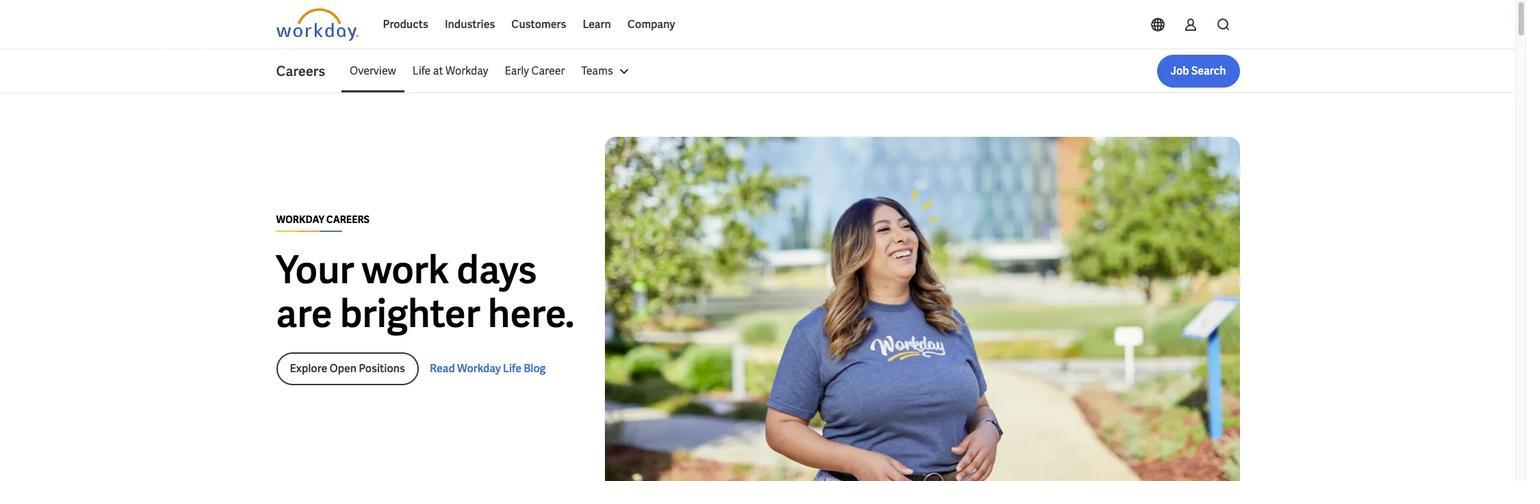 Task type: locate. For each thing, give the bounding box(es) containing it.
0 vertical spatial careers
[[276, 62, 325, 80]]

workday up your
[[276, 214, 325, 226]]

are
[[276, 289, 333, 339]]

explore open positions link
[[276, 353, 419, 386]]

2 vertical spatial workday
[[457, 362, 501, 376]]

workday right read
[[457, 362, 501, 376]]

0 vertical spatial workday
[[446, 64, 489, 78]]

0 horizontal spatial life
[[413, 64, 431, 78]]

job search
[[1171, 64, 1227, 78]]

1 vertical spatial life
[[503, 362, 522, 376]]

1 vertical spatial workday
[[276, 214, 325, 226]]

company
[[628, 17, 676, 31]]

0 vertical spatial life
[[413, 64, 431, 78]]

life
[[413, 64, 431, 78], [503, 362, 522, 376]]

list
[[342, 55, 1240, 88]]

blog
[[524, 362, 546, 376]]

careers up your
[[326, 214, 370, 226]]

life left blog
[[503, 362, 522, 376]]

read
[[430, 362, 455, 376]]

1 horizontal spatial careers
[[326, 214, 370, 226]]

life at workday
[[413, 64, 489, 78]]

customers
[[512, 17, 567, 31]]

customers button
[[504, 8, 575, 41]]

early
[[505, 64, 529, 78]]

life left the "at"
[[413, 64, 431, 78]]

menu
[[342, 55, 641, 88]]

image of a workmate wearing a workday branded shirt. image
[[605, 137, 1240, 481]]

industries
[[445, 17, 495, 31]]

careers inside careers link
[[276, 62, 325, 80]]

careers down go to the homepage image on the top of the page
[[276, 62, 325, 80]]

workday
[[446, 64, 489, 78], [276, 214, 325, 226], [457, 362, 501, 376]]

company button
[[620, 8, 684, 41]]

industries button
[[437, 8, 504, 41]]

careers
[[276, 62, 325, 80], [326, 214, 370, 226]]

open
[[330, 362, 357, 376]]

here.
[[488, 289, 575, 339]]

0 horizontal spatial careers
[[276, 62, 325, 80]]

teams button
[[573, 55, 641, 88]]

workday right the "at"
[[446, 64, 489, 78]]



Task type: describe. For each thing, give the bounding box(es) containing it.
careers link
[[276, 62, 342, 81]]

learn button
[[575, 8, 620, 41]]

search
[[1192, 64, 1227, 78]]

1 vertical spatial careers
[[326, 214, 370, 226]]

your
[[276, 245, 354, 295]]

job search link
[[1158, 55, 1240, 88]]

early career link
[[497, 55, 573, 88]]

go to the homepage image
[[276, 8, 358, 41]]

job
[[1171, 64, 1190, 78]]

brighter
[[340, 289, 480, 339]]

teams
[[582, 64, 613, 78]]

workday careers
[[276, 214, 370, 226]]

positions
[[359, 362, 405, 376]]

your work days are brighter here.
[[276, 245, 575, 339]]

read workday life blog link
[[430, 361, 546, 377]]

menu containing overview
[[342, 55, 641, 88]]

explore
[[290, 362, 328, 376]]

work
[[362, 245, 449, 295]]

learn
[[583, 17, 611, 31]]

overview link
[[342, 55, 405, 88]]

career
[[532, 64, 565, 78]]

at
[[433, 64, 443, 78]]

list containing overview
[[342, 55, 1240, 88]]

life at workday link
[[405, 55, 497, 88]]

1 horizontal spatial life
[[503, 362, 522, 376]]

products
[[383, 17, 429, 31]]

early career
[[505, 64, 565, 78]]

life inside list
[[413, 64, 431, 78]]

products button
[[375, 8, 437, 41]]

days
[[457, 245, 537, 295]]

read workday life blog
[[430, 362, 546, 376]]

explore open positions
[[290, 362, 405, 376]]

overview
[[350, 64, 396, 78]]



Task type: vqa. For each thing, say whether or not it's contained in the screenshot.
A
no



